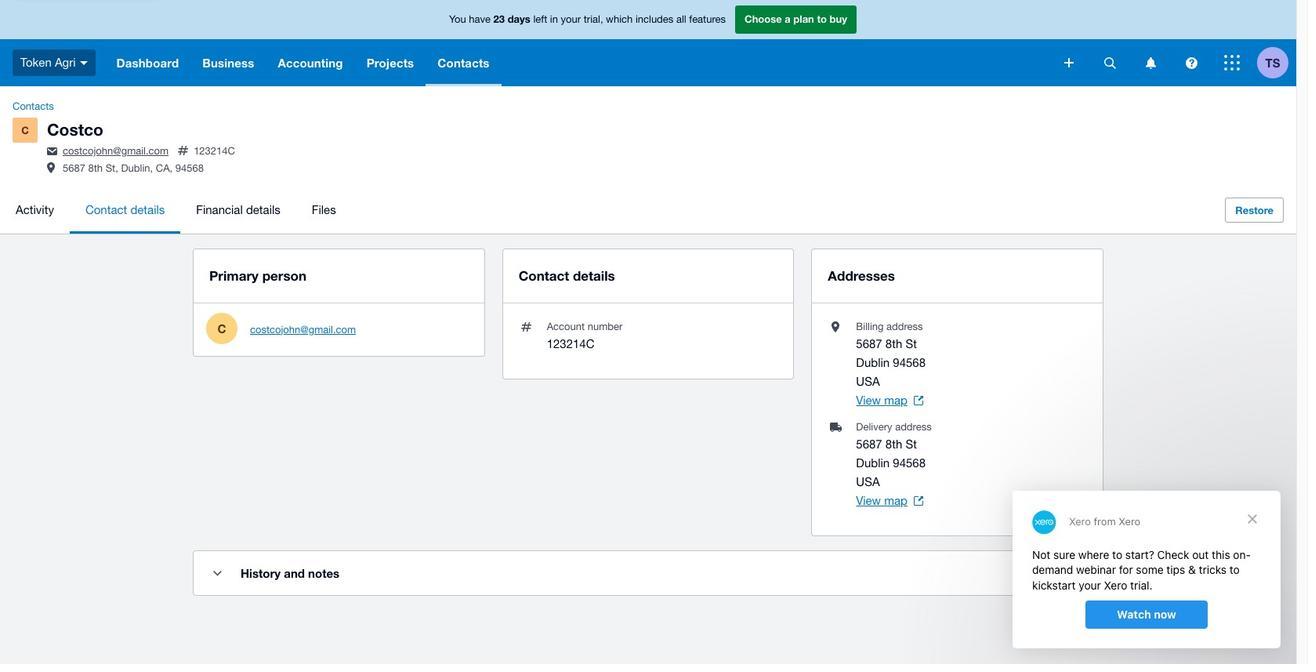 Task type: locate. For each thing, give the bounding box(es) containing it.
address
[[887, 321, 923, 333], [896, 421, 932, 433]]

costcojohn@gmail.com
[[63, 145, 169, 157], [250, 324, 356, 335]]

your
[[561, 14, 581, 25]]

notes
[[308, 566, 340, 580]]

usa up delivery
[[856, 375, 880, 388]]

costcojohn@gmail.com link up the st, at the top of the page
[[63, 145, 169, 157]]

a
[[785, 13, 791, 25]]

address inside delivery address 5687 8th st dublin 94568 usa view map
[[896, 421, 932, 433]]

8th
[[88, 162, 103, 174], [886, 337, 903, 351], [886, 438, 903, 451]]

costcojohn@gmail.com link
[[63, 145, 169, 157], [250, 324, 356, 335]]

0 horizontal spatial contact details
[[85, 203, 165, 217]]

94568 inside billing address 5687 8th st dublin 94568 usa view map
[[893, 356, 926, 369]]

1 vertical spatial map
[[885, 494, 908, 507]]

in
[[550, 14, 558, 25]]

dublin,
[[121, 162, 153, 174]]

costcojohn@gmail.com for costcojohn@gmail.com link to the top
[[63, 145, 169, 157]]

8th left the st, at the top of the page
[[88, 162, 103, 174]]

restore button
[[1226, 198, 1284, 223]]

contacts
[[438, 56, 490, 70], [13, 100, 54, 112]]

st inside billing address 5687 8th st dublin 94568 usa view map
[[906, 337, 917, 351]]

1 vertical spatial 8th
[[886, 337, 903, 351]]

8th inside billing address 5687 8th st dublin 94568 usa view map
[[886, 337, 903, 351]]

contact details down 5687 8th st, dublin, ca, 94568
[[85, 203, 165, 217]]

details for financial details button at the top of the page
[[246, 203, 281, 217]]

2 horizontal spatial details
[[573, 267, 615, 284]]

ts
[[1266, 55, 1281, 69]]

menu containing activity
[[0, 187, 1204, 234]]

c
[[21, 124, 29, 136], [218, 321, 226, 335]]

usa inside billing address 5687 8th st dublin 94568 usa view map
[[856, 375, 880, 388]]

2 view from the top
[[856, 494, 881, 507]]

svg image
[[1225, 55, 1240, 71], [1146, 57, 1156, 69], [1186, 57, 1198, 69]]

1 view map link from the top
[[856, 391, 924, 410]]

1 vertical spatial 94568
[[893, 356, 926, 369]]

accounting
[[278, 56, 343, 70]]

contact inside contact details button
[[85, 203, 127, 217]]

2 st from the top
[[906, 438, 917, 451]]

0 vertical spatial costcojohn@gmail.com
[[63, 145, 169, 157]]

123214c down "account"
[[547, 337, 595, 351]]

0 horizontal spatial costcojohn@gmail.com
[[63, 145, 169, 157]]

1 vertical spatial 123214c
[[547, 337, 595, 351]]

financial
[[196, 203, 243, 217]]

menu
[[0, 187, 1204, 234]]

1 dublin from the top
[[856, 356, 890, 369]]

2 vertical spatial 8th
[[886, 438, 903, 451]]

1 view from the top
[[856, 394, 881, 407]]

1 horizontal spatial contacts
[[438, 56, 490, 70]]

0 vertical spatial contact details
[[85, 203, 165, 217]]

1 horizontal spatial details
[[246, 203, 281, 217]]

usa
[[856, 375, 880, 388], [856, 475, 880, 489]]

5687
[[63, 162, 85, 174], [856, 337, 883, 351], [856, 438, 883, 451]]

0 horizontal spatial 123214c
[[194, 145, 235, 157]]

0 vertical spatial 123214c
[[194, 145, 235, 157]]

123214c right account number icon
[[194, 145, 235, 157]]

dublin for delivery address 5687 8th st dublin 94568 usa view map
[[856, 456, 890, 470]]

0 horizontal spatial contacts
[[13, 100, 54, 112]]

0 vertical spatial view
[[856, 394, 881, 407]]

5687 8th st, dublin, ca, 94568
[[63, 162, 204, 174]]

1 vertical spatial dublin
[[856, 456, 890, 470]]

primary person
[[209, 267, 307, 284]]

choose
[[745, 13, 782, 25]]

1 vertical spatial view map link
[[856, 492, 924, 511]]

have
[[469, 14, 491, 25]]

1 horizontal spatial costcojohn@gmail.com link
[[250, 324, 356, 335]]

addresses
[[828, 267, 895, 284]]

1 usa from the top
[[856, 375, 880, 388]]

1 vertical spatial usa
[[856, 475, 880, 489]]

0 vertical spatial costcojohn@gmail.com link
[[63, 145, 169, 157]]

costcojohn@gmail.com down person
[[250, 324, 356, 335]]

map up delivery
[[885, 394, 908, 407]]

svg image
[[1104, 57, 1116, 69], [1065, 58, 1074, 67], [80, 61, 87, 65]]

view
[[856, 394, 881, 407], [856, 494, 881, 507]]

5687 inside delivery address 5687 8th st dublin 94568 usa view map
[[856, 438, 883, 451]]

8th down addresses
[[886, 337, 903, 351]]

2 view map link from the top
[[856, 492, 924, 511]]

details up number
[[573, 267, 615, 284]]

dialog
[[1013, 491, 1281, 648]]

business
[[202, 56, 254, 70]]

5687 down delivery
[[856, 438, 883, 451]]

view inside delivery address 5687 8th st dublin 94568 usa view map
[[856, 494, 881, 507]]

map down delivery
[[885, 494, 908, 507]]

contact details
[[85, 203, 165, 217], [519, 267, 615, 284]]

history
[[241, 566, 281, 580]]

details inside button
[[130, 203, 165, 217]]

map inside billing address 5687 8th st dublin 94568 usa view map
[[885, 394, 908, 407]]

add
[[1043, 567, 1062, 580]]

5687 down "billing"
[[856, 337, 883, 351]]

123214c inside account number 123214c
[[547, 337, 595, 351]]

files
[[312, 203, 336, 217]]

details right financial
[[246, 203, 281, 217]]

map for billing address 5687 8th st dublin 94568 usa view map
[[885, 394, 908, 407]]

to
[[817, 13, 827, 25]]

financial details
[[196, 203, 281, 217]]

0 horizontal spatial c
[[21, 124, 29, 136]]

token agri
[[20, 55, 76, 69]]

c down the contacts link
[[21, 124, 29, 136]]

0 vertical spatial contact
[[85, 203, 127, 217]]

number
[[588, 321, 623, 333]]

1 vertical spatial contact
[[519, 267, 569, 284]]

address inside billing address 5687 8th st dublin 94568 usa view map
[[887, 321, 923, 333]]

contacts down token on the top of the page
[[13, 100, 54, 112]]

features
[[689, 14, 726, 25]]

delivery
[[856, 421, 893, 433]]

billing address image
[[47, 162, 55, 173]]

view up delivery
[[856, 394, 881, 407]]

0 vertical spatial view map link
[[856, 391, 924, 410]]

0 vertical spatial address
[[887, 321, 923, 333]]

1 map from the top
[[885, 394, 908, 407]]

0 vertical spatial 5687
[[63, 162, 85, 174]]

1 vertical spatial 5687
[[856, 337, 883, 351]]

add note button
[[1032, 561, 1097, 586]]

address right "billing"
[[887, 321, 923, 333]]

94568 for billing address 5687 8th st dublin 94568 usa view map
[[893, 356, 926, 369]]

0 horizontal spatial details
[[130, 203, 165, 217]]

map
[[885, 394, 908, 407], [885, 494, 908, 507]]

map inside delivery address 5687 8th st dublin 94568 usa view map
[[885, 494, 908, 507]]

usa for billing address 5687 8th st dublin 94568 usa view map
[[856, 375, 880, 388]]

view map link
[[856, 391, 924, 410], [856, 492, 924, 511]]

0 vertical spatial contacts
[[438, 56, 490, 70]]

dublin
[[856, 356, 890, 369], [856, 456, 890, 470]]

2 horizontal spatial svg image
[[1225, 55, 1240, 71]]

1 horizontal spatial c
[[218, 321, 226, 335]]

dublin down delivery
[[856, 456, 890, 470]]

details for contact details button
[[130, 203, 165, 217]]

0 vertical spatial map
[[885, 394, 908, 407]]

2 vertical spatial 5687
[[856, 438, 883, 451]]

0 horizontal spatial costcojohn@gmail.com link
[[63, 145, 169, 157]]

2 usa from the top
[[856, 475, 880, 489]]

usa down delivery
[[856, 475, 880, 489]]

94568
[[175, 162, 204, 174], [893, 356, 926, 369], [893, 456, 926, 470]]

0 vertical spatial 8th
[[88, 162, 103, 174]]

contact details button
[[70, 187, 181, 234]]

123214c
[[194, 145, 235, 157], [547, 337, 595, 351]]

0 vertical spatial st
[[906, 337, 917, 351]]

contact down the st, at the top of the page
[[85, 203, 127, 217]]

costcojohn@gmail.com link down person
[[250, 324, 356, 335]]

8th down delivery
[[886, 438, 903, 451]]

st for billing address 5687 8th st dublin 94568 usa view map
[[906, 337, 917, 351]]

ca,
[[156, 162, 173, 174]]

details inside button
[[246, 203, 281, 217]]

address right delivery
[[896, 421, 932, 433]]

st
[[906, 337, 917, 351], [906, 438, 917, 451]]

1 vertical spatial st
[[906, 438, 917, 451]]

restore
[[1236, 204, 1274, 217]]

contact details up "account"
[[519, 267, 615, 284]]

1 vertical spatial contacts
[[13, 100, 54, 112]]

1 horizontal spatial svg image
[[1065, 58, 1074, 67]]

1 horizontal spatial contact details
[[519, 267, 615, 284]]

2 map from the top
[[885, 494, 908, 507]]

token
[[20, 55, 52, 69]]

banner containing ts
[[0, 0, 1297, 86]]

1 vertical spatial address
[[896, 421, 932, 433]]

usa inside delivery address 5687 8th st dublin 94568 usa view map
[[856, 475, 880, 489]]

2 dublin from the top
[[856, 456, 890, 470]]

token agri button
[[0, 39, 105, 86]]

email image
[[47, 147, 57, 155]]

history and notes
[[241, 566, 340, 580]]

1 st from the top
[[906, 337, 917, 351]]

st,
[[106, 162, 118, 174]]

c down primary
[[218, 321, 226, 335]]

1 horizontal spatial 123214c
[[547, 337, 595, 351]]

costcojohn@gmail.com for costcojohn@gmail.com link to the bottom
[[250, 324, 356, 335]]

0 vertical spatial usa
[[856, 375, 880, 388]]

8th inside delivery address 5687 8th st dublin 94568 usa view map
[[886, 438, 903, 451]]

dublin down "billing"
[[856, 356, 890, 369]]

dublin inside delivery address 5687 8th st dublin 94568 usa view map
[[856, 456, 890, 470]]

costcojohn@gmail.com up the st, at the top of the page
[[63, 145, 169, 157]]

1 vertical spatial c
[[218, 321, 226, 335]]

dublin for billing address 5687 8th st dublin 94568 usa view map
[[856, 356, 890, 369]]

contact
[[85, 203, 127, 217], [519, 267, 569, 284]]

view map link up delivery
[[856, 391, 924, 410]]

0 vertical spatial dublin
[[856, 356, 890, 369]]

1 vertical spatial costcojohn@gmail.com
[[250, 324, 356, 335]]

contacts down you
[[438, 56, 490, 70]]

view inside billing address 5687 8th st dublin 94568 usa view map
[[856, 394, 881, 407]]

5687 right billing address icon
[[63, 162, 85, 174]]

contact up "account"
[[519, 267, 569, 284]]

dublin inside billing address 5687 8th st dublin 94568 usa view map
[[856, 356, 890, 369]]

0 horizontal spatial svg image
[[80, 61, 87, 65]]

details down dublin,
[[130, 203, 165, 217]]

contacts inside 'popup button'
[[438, 56, 490, 70]]

toggle image
[[213, 571, 221, 576]]

delivery address 5687 8th st dublin 94568 usa view map
[[856, 421, 932, 507]]

5687 for billing address 5687 8th st dublin 94568 usa view map
[[856, 337, 883, 351]]

2 vertical spatial 94568
[[893, 456, 926, 470]]

view down delivery
[[856, 494, 881, 507]]

1 horizontal spatial svg image
[[1186, 57, 1198, 69]]

0 horizontal spatial contact
[[85, 203, 127, 217]]

5687 inside billing address 5687 8th st dublin 94568 usa view map
[[856, 337, 883, 351]]

1 vertical spatial view
[[856, 494, 881, 507]]

details
[[130, 203, 165, 217], [246, 203, 281, 217], [573, 267, 615, 284]]

st inside delivery address 5687 8th st dublin 94568 usa view map
[[906, 438, 917, 451]]

8th for billing address 5687 8th st dublin 94568 usa view map
[[886, 337, 903, 351]]

projects button
[[355, 39, 426, 86]]

banner
[[0, 0, 1297, 86]]

1 horizontal spatial costcojohn@gmail.com
[[250, 324, 356, 335]]

8th for delivery address 5687 8th st dublin 94568 usa view map
[[886, 438, 903, 451]]

view map link down delivery
[[856, 492, 924, 511]]

toggle button
[[201, 558, 233, 589]]

94568 inside delivery address 5687 8th st dublin 94568 usa view map
[[893, 456, 926, 470]]



Task type: vqa. For each thing, say whether or not it's contained in the screenshot.
Advertising (600)
no



Task type: describe. For each thing, give the bounding box(es) containing it.
all
[[677, 14, 687, 25]]

svg image inside token agri popup button
[[80, 61, 87, 65]]

note
[[1065, 567, 1087, 580]]

1 horizontal spatial contact
[[519, 267, 569, 284]]

choose a plan to buy
[[745, 13, 848, 25]]

trial,
[[584, 14, 603, 25]]

includes
[[636, 14, 674, 25]]

view map link for delivery address 5687 8th st dublin 94568 usa view map
[[856, 492, 924, 511]]

dashboard link
[[105, 39, 191, 86]]

1 vertical spatial costcojohn@gmail.com link
[[250, 324, 356, 335]]

map for delivery address 5687 8th st dublin 94568 usa view map
[[885, 494, 908, 507]]

account
[[547, 321, 585, 333]]

contact details inside button
[[85, 203, 165, 217]]

5687 for delivery address 5687 8th st dublin 94568 usa view map
[[856, 438, 883, 451]]

94568 for delivery address 5687 8th st dublin 94568 usa view map
[[893, 456, 926, 470]]

dashboard
[[116, 56, 179, 70]]

agri
[[55, 55, 76, 69]]

accounting button
[[266, 39, 355, 86]]

business button
[[191, 39, 266, 86]]

view for delivery address 5687 8th st dublin 94568 usa view map
[[856, 494, 881, 507]]

files button
[[296, 187, 352, 234]]

costco
[[47, 120, 103, 140]]

primary
[[209, 267, 259, 284]]

plan
[[794, 13, 814, 25]]

address for delivery address 5687 8th st dublin 94568 usa view map
[[896, 421, 932, 433]]

23
[[494, 13, 505, 25]]

view map link for billing address 5687 8th st dublin 94568 usa view map
[[856, 391, 924, 410]]

account number image
[[178, 146, 188, 155]]

account number 123214c
[[547, 321, 623, 351]]

days
[[508, 13, 531, 25]]

1 vertical spatial contact details
[[519, 267, 615, 284]]

you have 23 days left in your trial, which includes all features
[[449, 13, 726, 25]]

contacts button
[[426, 39, 501, 86]]

add note
[[1043, 567, 1087, 580]]

buy
[[830, 13, 848, 25]]

0 horizontal spatial svg image
[[1146, 57, 1156, 69]]

activity
[[16, 203, 54, 217]]

you
[[449, 14, 466, 25]]

activity button
[[0, 187, 70, 234]]

billing address 5687 8th st dublin 94568 usa view map
[[856, 321, 926, 407]]

left
[[533, 14, 547, 25]]

ts button
[[1258, 39, 1297, 86]]

usa for delivery address 5687 8th st dublin 94568 usa view map
[[856, 475, 880, 489]]

person
[[262, 267, 307, 284]]

0 vertical spatial 94568
[[175, 162, 204, 174]]

which
[[606, 14, 633, 25]]

projects
[[367, 56, 414, 70]]

financial details button
[[181, 187, 296, 234]]

st for delivery address 5687 8th st dublin 94568 usa view map
[[906, 438, 917, 451]]

and
[[284, 566, 305, 580]]

address for billing address 5687 8th st dublin 94568 usa view map
[[887, 321, 923, 333]]

contacts link
[[6, 99, 60, 114]]

2 horizontal spatial svg image
[[1104, 57, 1116, 69]]

view for billing address 5687 8th st dublin 94568 usa view map
[[856, 394, 881, 407]]

billing
[[856, 321, 884, 333]]

0 vertical spatial c
[[21, 124, 29, 136]]

contacts for the contacts link
[[13, 100, 54, 112]]

contacts for the contacts 'popup button'
[[438, 56, 490, 70]]



